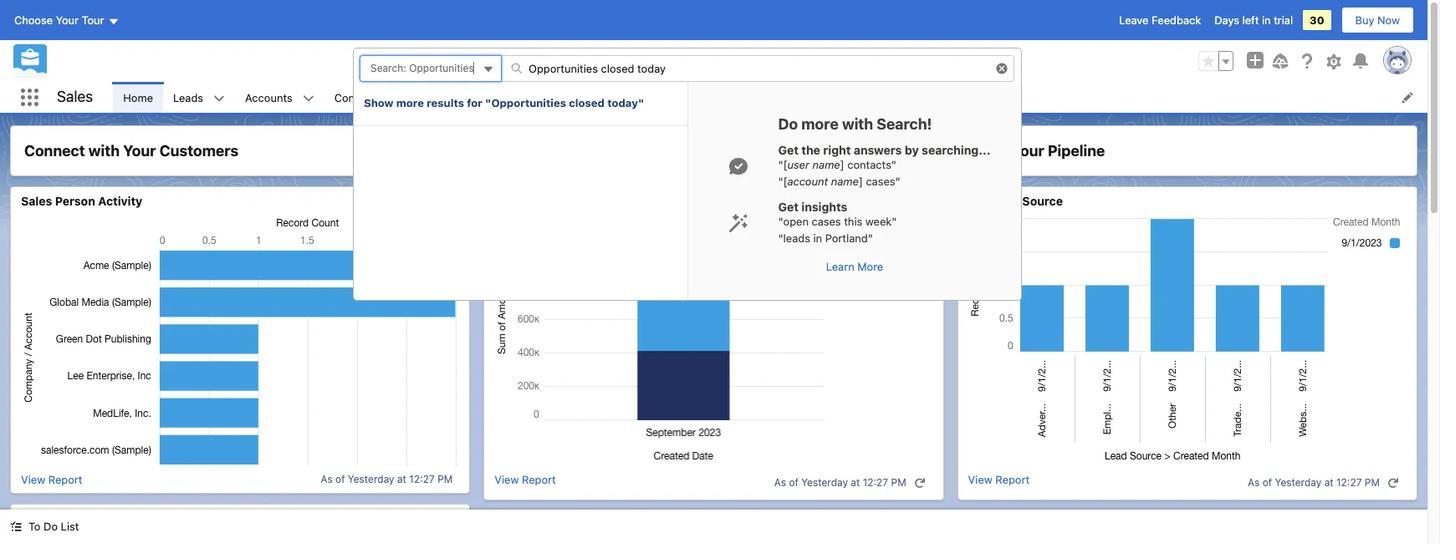 Task type: locate. For each thing, give the bounding box(es) containing it.
leads inside list item
[[173, 91, 203, 104]]

days left in trial
[[1215, 13, 1293, 27]]

yesterday
[[348, 474, 395, 486], [802, 477, 848, 489], [1275, 477, 1322, 489]]

as of yesterday at 12:​27 pm
[[321, 474, 453, 486], [774, 477, 907, 489], [1248, 477, 1380, 489]]

customers
[[160, 142, 239, 160]]

3 report from the left
[[996, 473, 1030, 486]]

1 vertical spatial leads
[[968, 194, 1003, 208]]

accounts link
[[235, 82, 303, 113]]

get inside get insights "open cases this week" "leads in portland"
[[778, 200, 799, 214]]

text default image inside leads list item
[[213, 93, 225, 104]]

by
[[905, 143, 919, 157], [1006, 194, 1020, 208]]

1 vertical spatial closed
[[569, 96, 605, 110]]

"[
[[778, 158, 788, 172], [778, 174, 788, 188]]

2 horizontal spatial view report
[[968, 473, 1030, 486]]

opportunities inside list item
[[422, 91, 491, 104]]

in right left at the top right of page
[[1262, 13, 1271, 27]]

"[ down the user on the right
[[778, 174, 788, 188]]

12:​27
[[409, 474, 435, 486], [863, 477, 889, 489], [1337, 477, 1362, 489]]

text default image
[[213, 93, 225, 104], [303, 93, 314, 104], [728, 156, 749, 177], [728, 213, 749, 233], [914, 478, 926, 489], [1388, 478, 1400, 489], [10, 521, 22, 533]]

2 horizontal spatial view
[[968, 473, 993, 486]]

your inside choose your tour dropdown button
[[56, 13, 79, 27]]

0 horizontal spatial leads
[[173, 91, 203, 104]]

name
[[813, 158, 841, 172], [831, 174, 859, 188]]

more right show
[[396, 96, 424, 110]]

None text field
[[360, 55, 502, 82]]

1 horizontal spatial opportunities
[[593, 54, 663, 68]]

more up the
[[802, 115, 839, 133]]

opportunities
[[593, 54, 663, 68], [422, 91, 491, 104]]

0 horizontal spatial your
[[56, 13, 79, 27]]

pm
[[438, 474, 453, 486], [891, 477, 907, 489], [1365, 477, 1380, 489]]

searching...
[[922, 143, 991, 157]]

do
[[778, 115, 798, 133], [44, 520, 58, 534]]

leads down build
[[968, 194, 1003, 208]]

1 vertical spatial opportunities
[[422, 91, 491, 104]]

1 horizontal spatial view report link
[[495, 473, 556, 493]]

leads
[[173, 91, 203, 104], [968, 194, 1003, 208]]

0 horizontal spatial report
[[48, 473, 82, 486]]

sales
[[57, 88, 93, 106], [21, 194, 52, 208]]

with
[[842, 115, 874, 133], [88, 142, 120, 160]]

0 vertical spatial do
[[778, 115, 798, 133]]

0 vertical spatial with
[[842, 115, 874, 133]]

0 horizontal spatial closed
[[569, 96, 605, 110]]

2 view from the left
[[495, 473, 519, 486]]

1 vertical spatial ]
[[859, 174, 863, 188]]

1 horizontal spatial as
[[774, 477, 786, 489]]

cases"
[[866, 174, 901, 188]]

1 view from the left
[[21, 473, 45, 486]]

1 vertical spatial do
[[44, 520, 58, 534]]

"leads
[[778, 231, 811, 245]]

name down the right
[[813, 158, 841, 172]]

calendar list item
[[523, 82, 610, 113]]

today"
[[608, 96, 644, 110]]

0 vertical spatial closed
[[666, 54, 699, 68]]

as for 2nd view report link from the right
[[774, 477, 786, 489]]

] down "contacts"" at the right of page
[[859, 174, 863, 188]]

1 report from the left
[[48, 473, 82, 486]]

view report link
[[21, 473, 82, 486], [495, 473, 556, 493], [968, 473, 1030, 493]]

to do list
[[28, 520, 79, 534]]

by down search!
[[905, 143, 919, 157]]

0 vertical spatial sales
[[57, 88, 93, 106]]

view for build your pipeline
[[968, 473, 993, 486]]

1 view report from the left
[[21, 473, 82, 486]]

1 horizontal spatial by
[[1006, 194, 1020, 208]]

1 vertical spatial with
[[88, 142, 120, 160]]

forecasts
[[620, 91, 670, 104]]

view report
[[21, 473, 82, 486], [495, 473, 556, 486], [968, 473, 1030, 486]]

1 horizontal spatial report
[[522, 473, 556, 486]]

closed
[[666, 54, 699, 68], [569, 96, 605, 110]]

cases
[[812, 215, 841, 228]]

2 horizontal spatial pm
[[1365, 477, 1380, 489]]

to do list button
[[0, 510, 89, 544]]

"[ up account
[[778, 158, 788, 172]]

your
[[56, 13, 79, 27], [123, 142, 156, 160], [1012, 142, 1045, 160]]

with right 'connect'
[[88, 142, 120, 160]]

days
[[1215, 13, 1240, 27]]

1 horizontal spatial more
[[802, 115, 839, 133]]

view report link for build your pipeline
[[968, 473, 1030, 493]]

group
[[1199, 51, 1234, 71]]

text default image inside accounts list item
[[303, 93, 314, 104]]

events: opportunities closed today button
[[521, 48, 855, 74]]

search!
[[877, 115, 932, 133]]

2 horizontal spatial of
[[1263, 477, 1273, 489]]

0 horizontal spatial more
[[396, 96, 424, 110]]

get
[[778, 143, 799, 157], [778, 200, 799, 214]]

0 horizontal spatial ]
[[841, 158, 845, 172]]

"open
[[778, 215, 809, 228]]

2 horizontal spatial 12:​27
[[1337, 477, 1362, 489]]

1 get from the top
[[778, 143, 799, 157]]

this
[[844, 215, 863, 228]]

3 view report link from the left
[[968, 473, 1030, 493]]

as for build your pipeline view report link
[[1248, 477, 1260, 489]]

1 vertical spatial "[
[[778, 174, 788, 188]]

1 horizontal spatial sales
[[57, 88, 93, 106]]

pipeline
[[1048, 142, 1105, 160]]

tasks
[[68, 512, 101, 526]]

]
[[841, 158, 845, 172], [859, 174, 863, 188]]

with up answers
[[842, 115, 874, 133]]

0 horizontal spatial in
[[814, 231, 822, 245]]

2 get from the top
[[778, 200, 799, 214]]

1 horizontal spatial of
[[789, 477, 799, 489]]

your right build
[[1012, 142, 1045, 160]]

] down the right
[[841, 158, 845, 172]]

activity
[[98, 194, 143, 208]]

1 view report link from the left
[[21, 473, 82, 486]]

home link
[[113, 82, 163, 113]]

of
[[336, 474, 345, 486], [789, 477, 799, 489], [1263, 477, 1273, 489]]

1 horizontal spatial closed
[[666, 54, 699, 68]]

do right to
[[44, 520, 58, 534]]

your down home
[[123, 142, 156, 160]]

0 horizontal spatial view report link
[[21, 473, 82, 486]]

in down the "cases"
[[814, 231, 822, 245]]

in
[[1262, 13, 1271, 27], [814, 231, 822, 245]]

1 horizontal spatial ]
[[859, 174, 863, 188]]

today's tasks
[[21, 512, 101, 526]]

text default image inside to do list button
[[10, 521, 22, 533]]

sales up 'connect'
[[57, 88, 93, 106]]

get up the user on the right
[[778, 143, 799, 157]]

in inside get insights "open cases this week" "leads in portland"
[[814, 231, 822, 245]]

more
[[396, 96, 424, 110], [802, 115, 839, 133]]

show
[[364, 96, 394, 110]]

user
[[788, 158, 810, 172]]

your for build
[[1012, 142, 1045, 160]]

get inside get the right answers by searching... "[ user name ] contacts" "[ account name ] cases"
[[778, 143, 799, 157]]

1 vertical spatial sales
[[21, 194, 52, 208]]

2 horizontal spatial at
[[1325, 477, 1334, 489]]

1 vertical spatial name
[[831, 174, 859, 188]]

1 horizontal spatial as of yesterday at 12:​27 pm
[[774, 477, 907, 489]]

leads by source
[[968, 194, 1063, 208]]

0 horizontal spatial do
[[44, 520, 58, 534]]

as
[[321, 474, 333, 486], [774, 477, 786, 489], [1248, 477, 1260, 489]]

0 horizontal spatial view
[[21, 473, 45, 486]]

tour
[[82, 13, 104, 27]]

1 horizontal spatial yesterday
[[802, 477, 848, 489]]

1 vertical spatial in
[[814, 231, 822, 245]]

30
[[1310, 13, 1325, 27]]

0 horizontal spatial sales
[[21, 194, 52, 208]]

closed left today"
[[569, 96, 605, 110]]

report
[[48, 473, 82, 486], [522, 473, 556, 486], [996, 473, 1030, 486]]

2 horizontal spatial your
[[1012, 142, 1045, 160]]

your for choose
[[56, 13, 79, 27]]

choose your tour button
[[13, 7, 120, 33]]

1 horizontal spatial with
[[842, 115, 874, 133]]

2 report from the left
[[522, 473, 556, 486]]

1 horizontal spatial do
[[778, 115, 798, 133]]

as of yesterday at 12:​27 pm for build your pipeline view report link
[[1248, 477, 1380, 489]]

0 horizontal spatial by
[[905, 143, 919, 157]]

for
[[467, 96, 483, 110]]

0 horizontal spatial opportunities
[[422, 91, 491, 104]]

0 horizontal spatial with
[[88, 142, 120, 160]]

now
[[1378, 13, 1400, 27]]

do up the user on the right
[[778, 115, 798, 133]]

0 vertical spatial leads
[[173, 91, 203, 104]]

do more with search!
[[778, 115, 932, 133]]

2 horizontal spatial as
[[1248, 477, 1260, 489]]

your left 'tour'
[[56, 13, 79, 27]]

0 vertical spatial opportunities
[[593, 54, 663, 68]]

week"
[[866, 215, 897, 228]]

view
[[21, 473, 45, 486], [495, 473, 519, 486], [968, 473, 993, 486]]

0 vertical spatial more
[[396, 96, 424, 110]]

1 horizontal spatial view report
[[495, 473, 556, 486]]

get up the "open
[[778, 200, 799, 214]]

1 vertical spatial get
[[778, 200, 799, 214]]

show more results for "opportunities closed today"
[[364, 96, 644, 110]]

0 vertical spatial name
[[813, 158, 841, 172]]

accounts list item
[[235, 82, 324, 113]]

sales left person
[[21, 194, 52, 208]]

home
[[123, 91, 153, 104]]

do inside button
[[44, 520, 58, 534]]

3 view report from the left
[[968, 473, 1030, 486]]

answers
[[854, 143, 902, 157]]

2 horizontal spatial as of yesterday at 12:​27 pm
[[1248, 477, 1380, 489]]

list
[[113, 82, 1428, 113]]

leads right home link
[[173, 91, 203, 104]]

0 horizontal spatial view report
[[21, 473, 82, 486]]

sales for sales
[[57, 88, 93, 106]]

2 horizontal spatial report
[[996, 473, 1030, 486]]

get for get insights
[[778, 200, 799, 214]]

0 vertical spatial in
[[1262, 13, 1271, 27]]

report for connect
[[48, 473, 82, 486]]

1 horizontal spatial in
[[1262, 13, 1271, 27]]

by left source
[[1006, 194, 1020, 208]]

closed left 'today'
[[666, 54, 699, 68]]

1 horizontal spatial view
[[495, 473, 519, 486]]

choose
[[14, 13, 53, 27]]

at
[[397, 474, 407, 486], [851, 477, 860, 489], [1325, 477, 1334, 489]]

today's
[[21, 512, 65, 526]]

0 vertical spatial get
[[778, 143, 799, 157]]

build
[[972, 142, 1008, 160]]

0 vertical spatial by
[[905, 143, 919, 157]]

0 vertical spatial "[
[[778, 158, 788, 172]]

name down "contacts"" at the right of page
[[831, 174, 859, 188]]

choose your tour
[[14, 13, 104, 27]]

buy
[[1356, 13, 1375, 27]]

3 view from the left
[[968, 473, 993, 486]]

leads for leads by source
[[968, 194, 1003, 208]]

2 horizontal spatial view report link
[[968, 473, 1030, 493]]

1 horizontal spatial leads
[[968, 194, 1003, 208]]

0 horizontal spatial pm
[[438, 474, 453, 486]]

get for get the right answers by searching...
[[778, 143, 799, 157]]

1 vertical spatial more
[[802, 115, 839, 133]]

opportunities inside button
[[593, 54, 663, 68]]



Task type: vqa. For each thing, say whether or not it's contained in the screenshot.
Media
no



Task type: describe. For each thing, give the bounding box(es) containing it.
more for results
[[396, 96, 424, 110]]

connect
[[24, 142, 85, 160]]

2 view report from the left
[[495, 473, 556, 486]]

build your pipeline
[[972, 142, 1105, 160]]

results
[[427, 96, 464, 110]]

contacts
[[334, 91, 380, 104]]

contacts"
[[848, 158, 897, 172]]

leave feedback link
[[1120, 13, 1202, 27]]

events:
[[553, 54, 590, 68]]

forecasts link
[[610, 82, 680, 113]]

report for build
[[996, 473, 1030, 486]]

contacts list item
[[324, 82, 412, 113]]

closed inside button
[[666, 54, 699, 68]]

2 "[ from the top
[[778, 174, 788, 188]]

1 horizontal spatial your
[[123, 142, 156, 160]]

get insights "open cases this week" "leads in portland"
[[778, 200, 897, 245]]

contacts link
[[324, 82, 390, 113]]

"opportunities
[[485, 96, 566, 110]]

the
[[802, 143, 821, 157]]

2 view report link from the left
[[495, 473, 556, 493]]

leads link
[[163, 82, 213, 113]]

account
[[788, 174, 828, 188]]

0 vertical spatial ]
[[841, 158, 845, 172]]

leave
[[1120, 13, 1149, 27]]

connect with your customers
[[24, 142, 239, 160]]

trial
[[1274, 13, 1293, 27]]

1 horizontal spatial pm
[[891, 477, 907, 489]]

to
[[28, 520, 41, 534]]

accounts
[[245, 91, 293, 104]]

sales person activity
[[21, 194, 143, 208]]

list
[[61, 520, 79, 534]]

portland"
[[825, 231, 873, 245]]

opportunities list item
[[412, 82, 523, 113]]

feedback
[[1152, 13, 1202, 27]]

1 horizontal spatial 12:​27
[[863, 477, 889, 489]]

0 horizontal spatial at
[[397, 474, 407, 486]]

0 horizontal spatial as
[[321, 474, 333, 486]]

list containing home
[[113, 82, 1428, 113]]

person
[[55, 194, 95, 208]]

calendar
[[533, 91, 579, 104]]

1 horizontal spatial at
[[851, 477, 860, 489]]

0 horizontal spatial 12:​27
[[409, 474, 435, 486]]

0 horizontal spatial of
[[336, 474, 345, 486]]

Search... search field
[[501, 55, 1015, 82]]

by inside get the right answers by searching... "[ user name ] contacts" "[ account name ] cases"
[[905, 143, 919, 157]]

sales for sales person activity
[[21, 194, 52, 208]]

leads for leads
[[173, 91, 203, 104]]

view report for connect
[[21, 473, 82, 486]]

events: opportunities closed today
[[553, 54, 731, 68]]

insights
[[802, 200, 848, 214]]

0 horizontal spatial yesterday
[[348, 474, 395, 486]]

buy now
[[1356, 13, 1400, 27]]

more for with
[[802, 115, 839, 133]]

opportunities link
[[412, 82, 501, 113]]

view report for build
[[968, 473, 1030, 486]]

view report link for connect with your customers
[[21, 473, 82, 486]]

2 horizontal spatial yesterday
[[1275, 477, 1322, 489]]

today
[[702, 54, 731, 68]]

leads list item
[[163, 82, 235, 113]]

source
[[1023, 194, 1063, 208]]

get the right answers by searching... "[ user name ] contacts" "[ account name ] cases"
[[778, 143, 991, 188]]

as of yesterday at 12:​27 pm for 2nd view report link from the right
[[774, 477, 907, 489]]

calendar link
[[523, 82, 589, 113]]

1 "[ from the top
[[778, 158, 788, 172]]

right
[[824, 143, 851, 157]]

buy now button
[[1341, 7, 1415, 33]]

leave feedback
[[1120, 13, 1202, 27]]

view for connect with your customers
[[21, 473, 45, 486]]

left
[[1243, 13, 1259, 27]]

1 vertical spatial by
[[1006, 194, 1020, 208]]

0 horizontal spatial as of yesterday at 12:​27 pm
[[321, 474, 453, 486]]



